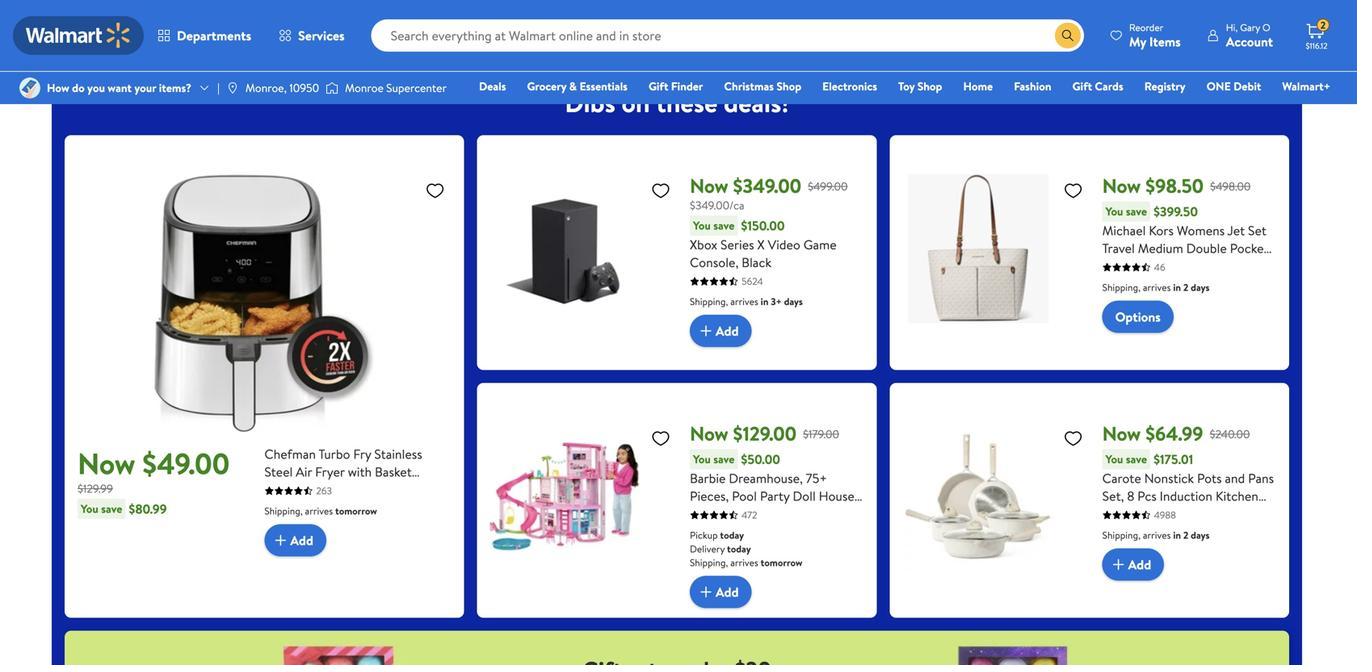 Task type: locate. For each thing, give the bounding box(es) containing it.
now up michael
[[1103, 173, 1142, 200]]

home up supercenter
[[392, 16, 422, 32]]

0 vertical spatial shipping, arrives in 2 days
[[1103, 281, 1210, 295]]

$116.12
[[1307, 40, 1328, 51]]

1 horizontal spatial  image
[[226, 82, 239, 95]]

home link up supercenter
[[365, 0, 449, 33]]

in left 149
[[1174, 281, 1182, 295]]

0 horizontal spatial home
[[392, 16, 422, 32]]

shop right christmas on the top right of the page
[[777, 78, 802, 94]]

0 vertical spatial tomorrow
[[335, 505, 377, 519]]

fashion up deals link
[[486, 16, 523, 32]]

8 inside you save $175.01 carote nonstick pots and pans set, 8 pcs induction kitchen cookware sets (beige granite)
[[1128, 488, 1135, 506]]

slide
[[760, 506, 787, 523]]

add to cart image
[[697, 322, 716, 341], [697, 583, 716, 603]]

vegan
[[1205, 257, 1240, 275]]

shop for christmas shop
[[777, 78, 802, 94]]

you inside "you save $399.50 michael kors womens jet set travel medium double pocket tote non-leather vegan 35f3gtvt3b-149 (vanilla)"
[[1106, 204, 1124, 220]]

chefman
[[265, 446, 316, 464]]

days down leather
[[1191, 281, 1210, 295]]

days down (beige at right
[[1191, 529, 1210, 543]]

1 horizontal spatial with
[[690, 506, 714, 523]]

you up carote
[[1106, 452, 1124, 468]]

home right the toy shop link on the right top
[[964, 78, 993, 94]]

gift finder
[[649, 78, 703, 94]]

& for grooming
[[616, 16, 623, 32]]

departments
[[177, 27, 251, 44]]

in down sets
[[1174, 529, 1182, 543]]

services
[[298, 27, 345, 44]]

in left 3+
[[761, 295, 769, 309]]

one
[[1207, 78, 1232, 94]]

2 vertical spatial days
[[1191, 529, 1210, 543]]

shipping, arrives in 2 days for $98.50
[[1103, 281, 1210, 295]]

1 vertical spatial with
[[690, 506, 714, 523]]

1 gift from the left
[[649, 78, 669, 94]]

1 horizontal spatial video
[[958, 16, 986, 32]]

shop right toy
[[918, 78, 943, 94]]

you for now $64.99
[[1106, 452, 1124, 468]]

0 horizontal spatial shop
[[777, 78, 802, 94]]

2 down sets
[[1184, 529, 1189, 543]]

one debit
[[1207, 78, 1262, 94]]

1 vertical spatial 2
[[1184, 281, 1189, 295]]

tomorrow down quart
[[335, 505, 377, 519]]

do
[[72, 80, 85, 96]]

1 shipping, arrives in 2 days from the top
[[1103, 281, 1210, 295]]

tomorrow down slide
[[761, 557, 803, 570]]

0 vertical spatial fashion
[[486, 16, 523, 32]]

& inside kitchen & dining
[[715, 16, 722, 32]]

0 vertical spatial in
[[1174, 281, 1182, 295]]

tomorrow inside pickup today delivery today shipping, arrives tomorrow
[[761, 557, 803, 570]]

now up barbie
[[690, 421, 729, 448]]

8 left pcs
[[1128, 488, 1135, 506]]

cookware
[[1103, 506, 1159, 523]]

1 horizontal spatial gift
[[1073, 78, 1093, 94]]

2
[[1321, 18, 1326, 32], [1184, 281, 1189, 295], [1184, 529, 1189, 543]]

1 add to cart image from the top
[[697, 322, 716, 341]]

save
[[1127, 204, 1148, 220], [714, 218, 735, 234], [714, 452, 735, 468], [1127, 452, 1148, 468], [101, 502, 122, 517]]

add to cart image for you
[[697, 583, 716, 603]]

1 vertical spatial tomorrow
[[761, 557, 803, 570]]

save inside "you save $399.50 michael kors womens jet set travel medium double pocket tote non-leather vegan 35f3gtvt3b-149 (vanilla)"
[[1127, 204, 1148, 220]]

shipping, for now $349.00
[[690, 295, 728, 309]]

options
[[1116, 308, 1161, 326]]

dibs on these deals!
[[565, 85, 789, 121]]

1 vertical spatial fashion
[[1014, 78, 1052, 94]]

& right beauty
[[616, 16, 623, 32]]

sports & outdoors link
[[1044, 0, 1128, 44]]

add down cookware
[[1129, 556, 1152, 574]]

$179.00
[[803, 427, 840, 442]]

you inside now $349.00 $499.00 $349.00/ca you save $150.00 xbox series x video game console, black
[[693, 218, 711, 234]]

flash
[[89, 16, 114, 32]]

add for now $64.99
[[1129, 556, 1152, 574]]

options link
[[1103, 301, 1174, 333]]

 image right |
[[226, 82, 239, 95]]

fashion link up deals link
[[462, 0, 546, 33]]

$50.00
[[741, 451, 781, 469]]

deals left 'grocery'
[[479, 78, 506, 94]]

in for now $64.99
[[1174, 529, 1182, 543]]

now for $49.00
[[78, 444, 135, 484]]

arrives down 263
[[305, 505, 333, 519]]

1 horizontal spatial 8
[[1128, 488, 1135, 506]]

1 vertical spatial in
[[761, 295, 769, 309]]

reorder
[[1130, 21, 1164, 34]]

video
[[958, 16, 986, 32], [768, 236, 801, 254]]

& right dining
[[715, 16, 722, 32]]

0 vertical spatial deals
[[117, 16, 144, 32]]

2 shipping, arrives in 2 days from the top
[[1103, 529, 1210, 543]]

 image
[[19, 78, 40, 99], [226, 82, 239, 95]]

with right the "fryer"
[[348, 464, 372, 481]]

you up xbox on the top
[[693, 218, 711, 234]]

1 horizontal spatial add to cart image
[[1109, 556, 1129, 575]]

how
[[47, 80, 69, 96]]

$349.00/ca
[[690, 198, 745, 213]]

walmart image
[[26, 23, 131, 48]]

shipping, for now $64.99
[[1103, 529, 1141, 543]]

0 vertical spatial home link
[[365, 0, 449, 33]]

in
[[1174, 281, 1182, 295], [761, 295, 769, 309], [1174, 529, 1182, 543]]

8 up shipping, arrives tomorrow
[[311, 481, 318, 499]]

today down story
[[720, 529, 744, 543]]

shipping, down cookware
[[1103, 529, 1141, 543]]

0 horizontal spatial fashion
[[486, 16, 523, 32]]

1 horizontal spatial kitchen
[[1216, 488, 1259, 506]]

472
[[742, 509, 758, 523]]

shipping, down pickup
[[690, 557, 728, 570]]

you
[[1106, 204, 1124, 220], [693, 218, 711, 234], [693, 452, 711, 468], [1106, 452, 1124, 468], [81, 502, 99, 517]]

save down $349.00/ca
[[714, 218, 735, 234]]

0 horizontal spatial 8
[[311, 481, 318, 499]]

save up michael
[[1127, 204, 1148, 220]]

& inside sports & outdoors
[[1100, 16, 1107, 32]]

account
[[1227, 33, 1274, 51]]

wellness
[[1157, 16, 1199, 32]]

fashion link left gift cards
[[1007, 78, 1059, 95]]

now up carote
[[1103, 421, 1142, 448]]

deals inside "link"
[[117, 16, 144, 32]]

1 vertical spatial add to cart image
[[1109, 556, 1129, 575]]

walmart+ link
[[1276, 78, 1338, 95]]

michael
[[1103, 222, 1146, 240]]

seasonal
[[759, 16, 801, 32]]

xbox
[[690, 236, 718, 254]]

0 horizontal spatial gift
[[649, 78, 669, 94]]

2 vertical spatial 2
[[1184, 529, 1189, 543]]

services button
[[265, 16, 359, 55]]

$129.99
[[78, 481, 113, 497]]

2 for now $98.50
[[1184, 281, 1189, 295]]

0 horizontal spatial deals
[[117, 16, 144, 32]]

1 horizontal spatial home link
[[957, 78, 1001, 95]]

doll
[[793, 488, 816, 506]]

turbo
[[319, 446, 350, 464]]

gift left finder
[[649, 78, 669, 94]]

you up michael
[[1106, 204, 1124, 220]]

add button down shipping, arrives in 3+ days
[[690, 315, 752, 348]]

add down pickup today delivery today shipping, arrives tomorrow
[[716, 584, 739, 602]]

save for now $64.99
[[1127, 452, 1148, 468]]

1 vertical spatial fashion link
[[1007, 78, 1059, 95]]

save inside you save $175.01 carote nonstick pots and pans set, 8 pcs induction kitchen cookware sets (beige granite)
[[1127, 452, 1148, 468]]

0 horizontal spatial add to cart image
[[271, 531, 290, 551]]

days right 3+
[[784, 295, 803, 309]]

toys
[[203, 16, 224, 32]]

you down $129.99
[[81, 502, 99, 517]]

add down shipping, arrives in 3+ days
[[716, 322, 739, 340]]

fashion left gift cards
[[1014, 78, 1052, 94]]

with left '3'
[[690, 506, 714, 523]]

 image for monroe, 10950
[[226, 82, 239, 95]]

shipping, arrives in 2 days down the 46 on the top right of the page
[[1103, 281, 1210, 295]]

toy shop link
[[892, 78, 950, 95]]

2 gift from the left
[[1073, 78, 1093, 94]]

0 horizontal spatial video
[[768, 236, 801, 254]]

1 vertical spatial shipping, arrives in 2 days
[[1103, 529, 1210, 543]]

add to cart image down shipping, arrives in 3+ days
[[697, 322, 716, 341]]

0 horizontal spatial kitchen
[[674, 16, 712, 32]]

add to cart image down delivery
[[697, 583, 716, 603]]

0 horizontal spatial fashion link
[[462, 0, 546, 33]]

deals link
[[472, 78, 514, 95]]

story
[[727, 506, 757, 523]]

video games
[[958, 16, 1021, 32]]

shipping, arrives in 2 days down 4988 at the right bottom
[[1103, 529, 1210, 543]]

save up barbie
[[714, 452, 735, 468]]

kitchen
[[674, 16, 712, 32], [1216, 488, 1259, 506]]

video left "games"
[[958, 16, 986, 32]]

items?
[[159, 80, 192, 96]]

hi, gary o account
[[1227, 21, 1274, 51]]

arrives right delivery
[[731, 557, 759, 570]]

5624
[[742, 275, 764, 289]]

(beige
[[1189, 506, 1225, 523]]

1 vertical spatial video
[[768, 236, 801, 254]]

shipping, down tote
[[1103, 281, 1141, 295]]

cards
[[1095, 78, 1124, 94]]

 image left how
[[19, 78, 40, 99]]

arrives down 5624
[[731, 295, 759, 309]]

departments button
[[144, 16, 265, 55]]

$349.00
[[733, 173, 802, 200]]

home link
[[365, 0, 449, 33], [957, 78, 1001, 95]]

shipping, arrives in 2 days for $64.99
[[1103, 529, 1210, 543]]

now right add to favorites list, xbox series x video game console, black "icon"
[[690, 173, 729, 200]]

1 vertical spatial kitchen
[[1216, 488, 1259, 506]]

monroe, 10950
[[246, 80, 319, 96]]

save inside now $349.00 $499.00 $349.00/ca you save $150.00 xbox series x video game console, black
[[714, 218, 735, 234]]

add button down cookware
[[1103, 549, 1165, 582]]

& inside beauty & grooming
[[616, 16, 623, 32]]

(vanilla)
[[1204, 275, 1249, 293]]

& inside wellness & personal care
[[1202, 16, 1209, 32]]

1 horizontal spatial shop
[[918, 78, 943, 94]]

2 add to cart image from the top
[[697, 583, 716, 603]]

now up '$80.99'
[[78, 444, 135, 484]]

1 vertical spatial add to cart image
[[697, 583, 716, 603]]

1 shop from the left
[[777, 78, 802, 94]]

home link right the toy shop link on the right top
[[957, 78, 1001, 95]]

home
[[392, 16, 422, 32], [964, 78, 993, 94]]

2 up $116.12 at the top right
[[1321, 18, 1326, 32]]

air
[[296, 464, 312, 481]]

video right x
[[768, 236, 801, 254]]

delivery
[[690, 543, 725, 557]]

monroe supercenter
[[345, 80, 447, 96]]

deals right flash
[[117, 16, 144, 32]]

pans
[[1249, 470, 1275, 488]]

registry link
[[1138, 78, 1194, 95]]

grocery & essentials link
[[520, 78, 635, 95]]

now inside now $349.00 $499.00 $349.00/ca you save $150.00 xbox series x video game console, black
[[690, 173, 729, 200]]

2 vertical spatial in
[[1174, 529, 1182, 543]]

& right the sports
[[1100, 16, 1107, 32]]

pieces,
[[690, 488, 729, 506]]

& right 'grocery'
[[569, 78, 577, 94]]

 image
[[326, 80, 339, 96]]

0 vertical spatial kitchen
[[674, 16, 712, 32]]

0 vertical spatial add to cart image
[[271, 531, 290, 551]]

gift left cards
[[1073, 78, 1093, 94]]

0 vertical spatial 2
[[1321, 18, 1326, 32]]

0 vertical spatial with
[[348, 464, 372, 481]]

kitchen inside kitchen & dining
[[674, 16, 712, 32]]

days
[[1191, 281, 1210, 295], [784, 295, 803, 309], [1191, 529, 1210, 543]]

0 horizontal spatial  image
[[19, 78, 40, 99]]

arrives down 4988 at the right bottom
[[1144, 529, 1171, 543]]

add to cart image down shipping, arrives tomorrow
[[271, 531, 290, 551]]

gift for gift cards
[[1073, 78, 1093, 94]]

1 horizontal spatial fashion link
[[1007, 78, 1059, 95]]

induction
[[1160, 488, 1213, 506]]

$150.00
[[741, 217, 785, 235]]

add button down delivery
[[690, 577, 752, 609]]

save up carote
[[1127, 452, 1148, 468]]

1 vertical spatial days
[[784, 295, 803, 309]]

hi,
[[1227, 21, 1238, 34]]

0 vertical spatial add to cart image
[[697, 322, 716, 341]]

1 horizontal spatial tomorrow
[[761, 557, 803, 570]]

monroe,
[[246, 80, 287, 96]]

and
[[1226, 470, 1246, 488]]

2 down leather
[[1184, 281, 1189, 295]]

& for personal
[[1202, 16, 1209, 32]]

0 vertical spatial days
[[1191, 281, 1210, 295]]

save inside you save $50.00 barbie dreamhouse, 75+ pieces, pool party doll house with 3 story slide
[[714, 452, 735, 468]]

gift for gift finder
[[649, 78, 669, 94]]

set,
[[1103, 488, 1125, 506]]

arrives down the 46 on the top right of the page
[[1144, 281, 1171, 295]]

1 vertical spatial deals
[[479, 78, 506, 94]]

0 horizontal spatial with
[[348, 464, 372, 481]]

0 vertical spatial home
[[392, 16, 422, 32]]

today right delivery
[[727, 543, 751, 557]]

today
[[720, 529, 744, 543], [727, 543, 751, 557]]

add down shipping, arrives tomorrow
[[290, 532, 314, 550]]

gary
[[1241, 21, 1261, 34]]

with inside chefman turbo fry stainless steel air fryer with basket divider, 8 quart
[[348, 464, 372, 481]]

arrives for now $64.99
[[1144, 529, 1171, 543]]

decor
[[804, 16, 832, 32]]

$499.00
[[808, 178, 848, 194]]

you inside you save $175.01 carote nonstick pots and pans set, 8 pcs induction kitchen cookware sets (beige granite)
[[1106, 452, 1124, 468]]

& left hi,
[[1202, 16, 1209, 32]]

shipping, down console,
[[690, 295, 728, 309]]

now inside the now $49.00 $129.99 you save $80.99
[[78, 444, 135, 484]]

save down $129.99
[[101, 502, 122, 517]]

add to cart image down cookware
[[1109, 556, 1129, 575]]

1 vertical spatial home
[[964, 78, 993, 94]]

you inside you save $50.00 barbie dreamhouse, 75+ pieces, pool party doll house with 3 story slide
[[693, 452, 711, 468]]

8
[[311, 481, 318, 499], [1128, 488, 1135, 506]]

add to cart image
[[271, 531, 290, 551], [1109, 556, 1129, 575]]

gift
[[649, 78, 669, 94], [1073, 78, 1093, 94]]

you up barbie
[[693, 452, 711, 468]]

shop inside "link"
[[777, 78, 802, 94]]

2 shop from the left
[[918, 78, 943, 94]]

$498.00
[[1211, 178, 1251, 194]]

add to favorites list, chefman turbo fry stainless steel air fryer with basket divider, 8 quart image
[[426, 181, 445, 201]]



Task type: describe. For each thing, give the bounding box(es) containing it.
o
[[1263, 21, 1271, 34]]

0 vertical spatial fashion link
[[462, 0, 546, 33]]

electronics
[[823, 78, 878, 94]]

with inside you save $50.00 barbie dreamhouse, 75+ pieces, pool party doll house with 3 story slide
[[690, 506, 714, 523]]

149
[[1182, 275, 1201, 293]]

1 horizontal spatial deals
[[479, 78, 506, 94]]

essentials
[[580, 78, 628, 94]]

sports & outdoors
[[1064, 16, 1108, 43]]

tech link
[[268, 0, 352, 33]]

one debit link
[[1200, 78, 1269, 95]]

add to favorites list, xbox series x video game console, black image
[[651, 181, 671, 201]]

your
[[134, 80, 156, 96]]

leather
[[1159, 257, 1202, 275]]

outdoors
[[1064, 27, 1108, 43]]

nonstick
[[1145, 470, 1195, 488]]

now $349.00 $499.00 $349.00/ca you save $150.00 xbox series x video game console, black
[[690, 173, 848, 272]]

electronics link
[[816, 78, 885, 95]]

these
[[656, 85, 718, 121]]

kitchen inside you save $175.01 carote nonstick pots and pans set, 8 pcs induction kitchen cookware sets (beige granite)
[[1216, 488, 1259, 506]]

3
[[717, 506, 724, 523]]

my
[[1130, 33, 1147, 51]]

basket
[[375, 464, 412, 481]]

stainless
[[375, 446, 423, 464]]

add button for now $129.00
[[690, 577, 752, 609]]

care
[[1195, 27, 1216, 43]]

add for now $129.00
[[716, 584, 739, 602]]

grocery & essentials
[[527, 78, 628, 94]]

& for essentials
[[569, 78, 577, 94]]

gift finder link
[[642, 78, 711, 95]]

1 vertical spatial home link
[[957, 78, 1001, 95]]

$80.99
[[129, 501, 167, 519]]

shipping, for now $98.50
[[1103, 281, 1141, 295]]

food
[[880, 16, 905, 32]]

8 inside chefman turbo fry stainless steel air fryer with basket divider, 8 quart
[[311, 481, 318, 499]]

shipping, down divider,
[[265, 505, 303, 519]]

double
[[1187, 240, 1228, 257]]

save for now $98.50
[[1127, 204, 1148, 220]]

save for now $129.00
[[714, 452, 735, 468]]

add to favorites list, carote nonstick pots and pans set, 8 pcs induction kitchen cookware sets (beige granite) image
[[1064, 429, 1084, 449]]

on
[[622, 85, 650, 121]]

tote
[[1103, 257, 1127, 275]]

arrives for now $98.50
[[1144, 281, 1171, 295]]

seasonal decor link
[[753, 0, 837, 33]]

add to cart image for now
[[697, 322, 716, 341]]

walmart+
[[1283, 78, 1331, 94]]

party
[[760, 488, 790, 506]]

days for now $64.99
[[1191, 529, 1210, 543]]

days for now $349.00
[[784, 295, 803, 309]]

personal
[[1151, 27, 1192, 43]]

shop for toy shop
[[918, 78, 943, 94]]

sports
[[1065, 16, 1097, 32]]

divider,
[[265, 481, 308, 499]]

toy
[[899, 78, 915, 94]]

& for outdoors
[[1100, 16, 1107, 32]]

dreamhouse,
[[729, 470, 803, 488]]

medium
[[1139, 240, 1184, 257]]

pocket
[[1231, 240, 1269, 257]]

add to cart image for add button below shipping, arrives tomorrow
[[271, 531, 290, 551]]

jet
[[1228, 222, 1246, 240]]

pool
[[732, 488, 757, 506]]

arrives inside pickup today delivery today shipping, arrives tomorrow
[[731, 557, 759, 570]]

you save $175.01 carote nonstick pots and pans set, 8 pcs induction kitchen cookware sets (beige granite)
[[1103, 451, 1275, 523]]

now for $98.50
[[1103, 173, 1142, 200]]

game
[[804, 236, 837, 254]]

black
[[742, 254, 772, 272]]

granite)
[[1229, 506, 1275, 523]]

in for now $349.00
[[761, 295, 769, 309]]

0 horizontal spatial home link
[[365, 0, 449, 33]]

christmas shop link
[[717, 78, 809, 95]]

you inside the now $49.00 $129.99 you save $80.99
[[81, 502, 99, 517]]

beauty
[[579, 16, 613, 32]]

kitchen & dining
[[674, 16, 722, 43]]

now for $129.00
[[690, 421, 729, 448]]

& for dining
[[715, 16, 722, 32]]

4988
[[1155, 509, 1177, 523]]

flash deals link
[[74, 0, 158, 33]]

now $49.00 $129.99 you save $80.99
[[78, 444, 230, 519]]

add button down shipping, arrives tomorrow
[[265, 525, 326, 557]]

add to cart image for now $64.99 add button
[[1109, 556, 1129, 575]]

263
[[316, 485, 332, 498]]

add for now $349.00
[[716, 322, 739, 340]]

beauty & grooming link
[[559, 0, 643, 44]]

monroe
[[345, 80, 384, 96]]

2 for now $64.99
[[1184, 529, 1189, 543]]

video games link
[[947, 0, 1031, 33]]

1 horizontal spatial fashion
[[1014, 78, 1052, 94]]

dibs
[[565, 85, 616, 121]]

save inside the now $49.00 $129.99 you save $80.99
[[101, 502, 122, 517]]

video inside now $349.00 $499.00 $349.00/ca you save $150.00 xbox series x video game console, black
[[768, 236, 801, 254]]

kitchen & dining link
[[656, 0, 740, 44]]

days for now $98.50
[[1191, 281, 1210, 295]]

fry
[[353, 446, 371, 464]]

$49.00
[[142, 444, 230, 484]]

1 horizontal spatial home
[[964, 78, 993, 94]]

food link
[[850, 0, 934, 33]]

now $129.00 $179.00
[[690, 421, 840, 448]]

shipping, inside pickup today delivery today shipping, arrives tomorrow
[[690, 557, 728, 570]]

now for $64.99
[[1103, 421, 1142, 448]]

0 horizontal spatial tomorrow
[[335, 505, 377, 519]]

0 vertical spatial video
[[958, 16, 986, 32]]

gift cards
[[1073, 78, 1124, 94]]

search icon image
[[1062, 29, 1075, 42]]

shipping, arrives in 3+ days
[[690, 295, 803, 309]]

add to favorites list, barbie dreamhouse, 75+ pieces, pool party doll house with 3 story slide image
[[651, 429, 671, 449]]

Search search field
[[371, 19, 1085, 52]]

grocery
[[527, 78, 567, 94]]

finder
[[671, 78, 703, 94]]

arrives for now $349.00
[[731, 295, 759, 309]]

now $64.99 $240.00
[[1103, 421, 1251, 448]]

you for now $98.50
[[1106, 204, 1124, 220]]

46
[[1155, 261, 1166, 274]]

Walmart Site-Wide search field
[[371, 19, 1085, 52]]

you for now $129.00
[[693, 452, 711, 468]]

womens
[[1177, 222, 1225, 240]]

reorder my items
[[1130, 21, 1181, 51]]

you save $50.00 barbie dreamhouse, 75+ pieces, pool party doll house with 3 story slide
[[690, 451, 855, 523]]

now for $349.00
[[690, 173, 729, 200]]

in for now $98.50
[[1174, 281, 1182, 295]]

add button for now $64.99
[[1103, 549, 1165, 582]]

christmas shop
[[724, 78, 802, 94]]

christmas
[[724, 78, 774, 94]]

tech
[[299, 16, 322, 32]]

wellness & personal care link
[[1141, 0, 1225, 44]]

add to favorites list, michael kors womens jet set travel medium double pocket tote non-leather vegan 35f3gtvt3b-149 (vanilla) image
[[1064, 181, 1084, 201]]

add button for now $349.00
[[690, 315, 752, 348]]

 image for how do you want your items?
[[19, 78, 40, 99]]

pcs
[[1138, 488, 1157, 506]]

console,
[[690, 254, 739, 272]]



Task type: vqa. For each thing, say whether or not it's contained in the screenshot.
Paramount#whatis
no



